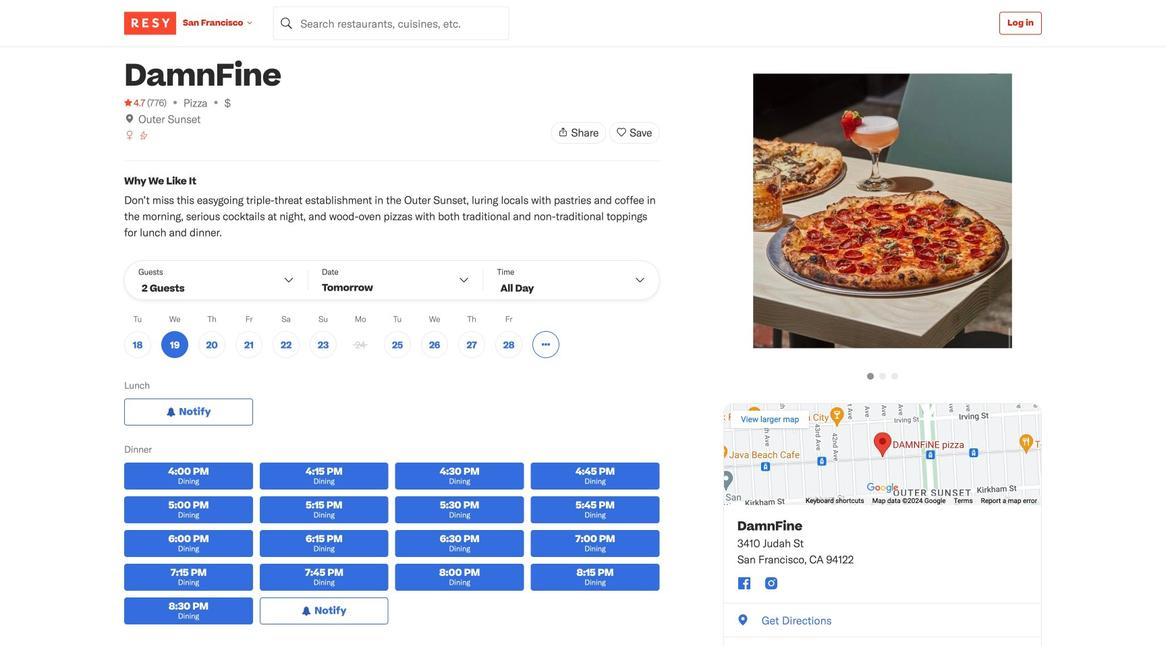 Task type: vqa. For each thing, say whether or not it's contained in the screenshot.
4.7 Out Of 5 Stars icon
yes



Task type: locate. For each thing, give the bounding box(es) containing it.
Search restaurants, cuisines, etc. text field
[[273, 6, 509, 40]]

None field
[[273, 6, 509, 40]]

4.7 out of 5 stars image
[[124, 96, 145, 109]]



